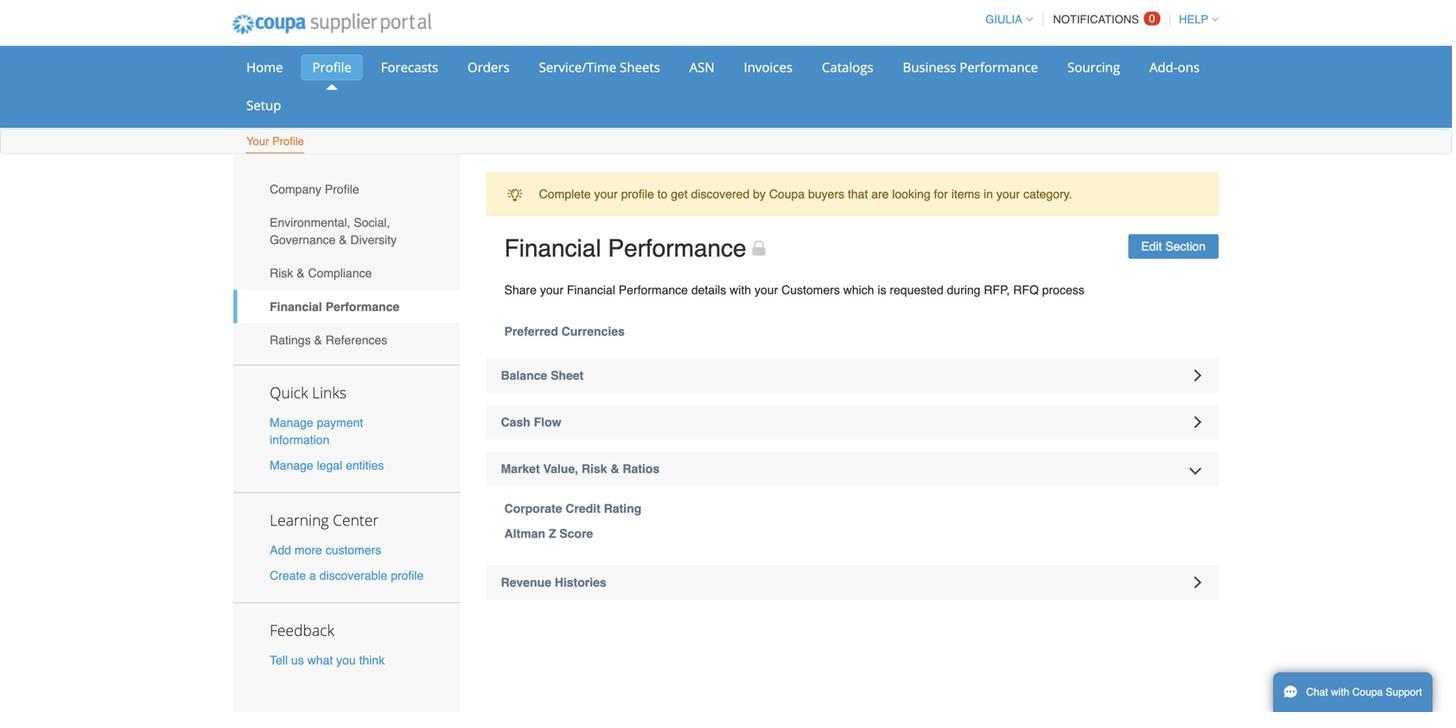 Task type: describe. For each thing, give the bounding box(es) containing it.
references
[[326, 333, 387, 347]]

revenue histories
[[501, 576, 607, 590]]

risk & compliance
[[270, 266, 372, 280]]

sourcing link
[[1056, 54, 1132, 80]]

setup link
[[235, 93, 292, 118]]

create
[[270, 569, 306, 582]]

create a discoverable profile
[[270, 569, 424, 582]]

sourcing
[[1068, 58, 1120, 76]]

& right ratings
[[314, 333, 322, 347]]

looking
[[892, 187, 931, 201]]

manage for manage legal entities
[[270, 459, 313, 472]]

financial inside "link"
[[270, 300, 322, 314]]

manage legal entities
[[270, 459, 384, 472]]

balance sheet
[[501, 369, 584, 383]]

market value, risk & ratios
[[501, 462, 660, 476]]

is
[[878, 283, 887, 297]]

manage payment information link
[[270, 416, 363, 447]]

tell
[[270, 653, 288, 667]]

profile link
[[301, 54, 363, 80]]

setup
[[246, 96, 281, 114]]

entities
[[346, 459, 384, 472]]

market value, risk & ratios button
[[486, 452, 1219, 486]]

your right in
[[997, 187, 1020, 201]]

edit section link
[[1128, 234, 1219, 259]]

z
[[549, 527, 556, 541]]

service/time
[[539, 58, 616, 76]]

quick links
[[270, 383, 347, 403]]

giulia link
[[978, 13, 1033, 26]]

add
[[270, 543, 291, 557]]

revenue histories heading
[[486, 565, 1219, 600]]

performance down giulia
[[960, 58, 1038, 76]]

complete
[[539, 187, 591, 201]]

business performance
[[903, 58, 1038, 76]]

giulia
[[986, 13, 1022, 26]]

what
[[307, 653, 333, 667]]

forecasts link
[[370, 54, 450, 80]]

rfq
[[1013, 283, 1039, 297]]

governance
[[270, 233, 336, 247]]

coupa inside alert
[[769, 187, 805, 201]]

are
[[872, 187, 889, 201]]

notifications
[[1053, 13, 1139, 26]]

complete your profile to get discovered by coupa buyers that are looking for items in your category. alert
[[486, 172, 1219, 216]]

company profile
[[270, 182, 359, 196]]

manage for manage payment information
[[270, 416, 313, 430]]

navigation containing notifications 0
[[978, 3, 1219, 36]]

payment
[[317, 416, 363, 430]]

& inside dropdown button
[[611, 462, 619, 476]]

cash
[[501, 415, 531, 429]]

customers
[[782, 283, 840, 297]]

your right complete at the top left
[[594, 187, 618, 201]]

corporate credit rating
[[504, 502, 642, 516]]

category.
[[1024, 187, 1072, 201]]

section
[[1166, 240, 1206, 253]]

quick
[[270, 383, 308, 403]]

business performance link
[[892, 54, 1050, 80]]

1 horizontal spatial financial performance
[[504, 235, 747, 262]]

currencies
[[562, 325, 625, 338]]

profile inside alert
[[621, 187, 654, 201]]

preferred currencies
[[504, 325, 625, 338]]

value,
[[543, 462, 578, 476]]

us
[[291, 653, 304, 667]]

items
[[952, 187, 980, 201]]

preferred
[[504, 325, 558, 338]]

you
[[336, 653, 356, 667]]

score
[[560, 527, 593, 541]]

buyers
[[808, 187, 845, 201]]

orders link
[[456, 54, 521, 80]]

histories
[[555, 576, 607, 590]]

catalogs link
[[811, 54, 885, 80]]

risk inside dropdown button
[[582, 462, 607, 476]]

invoices
[[744, 58, 793, 76]]

risk & compliance link
[[233, 257, 460, 290]]

0 horizontal spatial risk
[[270, 266, 293, 280]]

during
[[947, 283, 981, 297]]

service/time sheets
[[539, 58, 660, 76]]

chat with coupa support button
[[1273, 673, 1433, 712]]

learning center
[[270, 510, 379, 530]]

environmental, social, governance & diversity
[[270, 216, 397, 247]]

details
[[691, 283, 726, 297]]

home
[[246, 58, 283, 76]]

for
[[934, 187, 948, 201]]

balance
[[501, 369, 547, 383]]



Task type: locate. For each thing, give the bounding box(es) containing it.
ons
[[1178, 58, 1200, 76]]

1 horizontal spatial profile
[[621, 187, 654, 201]]

manage up information
[[270, 416, 313, 430]]

2 vertical spatial financial
[[270, 300, 322, 314]]

manage inside manage payment information
[[270, 416, 313, 430]]

your profile
[[246, 135, 304, 148]]

& left the diversity
[[339, 233, 347, 247]]

0 vertical spatial financial performance
[[504, 235, 747, 262]]

manage
[[270, 416, 313, 430], [270, 459, 313, 472]]

financial performance down compliance at the top left
[[270, 300, 400, 314]]

1 vertical spatial financial performance
[[270, 300, 400, 314]]

customers
[[326, 543, 381, 557]]

risk down "governance"
[[270, 266, 293, 280]]

1 vertical spatial manage
[[270, 459, 313, 472]]

balance sheet heading
[[486, 358, 1219, 393]]

financial
[[504, 235, 601, 262], [567, 283, 615, 297], [270, 300, 322, 314]]

navigation
[[978, 3, 1219, 36]]

discoverable
[[320, 569, 387, 582]]

home link
[[235, 54, 294, 80]]

share
[[504, 283, 537, 297]]

links
[[312, 383, 347, 403]]

profile for company profile
[[325, 182, 359, 196]]

which
[[843, 283, 874, 297]]

profile right discoverable
[[391, 569, 424, 582]]

coupa inside button
[[1353, 686, 1383, 699]]

0 horizontal spatial coupa
[[769, 187, 805, 201]]

chat
[[1306, 686, 1328, 699]]

0 horizontal spatial with
[[730, 283, 751, 297]]

2 manage from the top
[[270, 459, 313, 472]]

tell us what you think button
[[270, 652, 385, 669]]

sheet
[[551, 369, 584, 383]]

1 vertical spatial profile
[[391, 569, 424, 582]]

performance up details
[[608, 235, 747, 262]]

financial up ratings
[[270, 300, 322, 314]]

0 horizontal spatial profile
[[391, 569, 424, 582]]

edit section
[[1141, 240, 1206, 253]]

feedback
[[270, 620, 334, 640]]

0
[[1149, 12, 1155, 25]]

altman
[[504, 527, 545, 541]]

manage payment information
[[270, 416, 363, 447]]

social,
[[354, 216, 390, 230]]

1 vertical spatial financial
[[567, 283, 615, 297]]

profile
[[621, 187, 654, 201], [391, 569, 424, 582]]

ratings
[[270, 333, 311, 347]]

financial performance link
[[233, 290, 460, 323]]

profile for your profile
[[272, 135, 304, 148]]

learning
[[270, 510, 329, 530]]

coupa supplier portal image
[[220, 3, 443, 46]]

compliance
[[308, 266, 372, 280]]

coupa right by
[[769, 187, 805, 201]]

profile up environmental, social, governance & diversity link
[[325, 182, 359, 196]]

with right chat
[[1331, 686, 1350, 699]]

your right "share"
[[540, 283, 564, 297]]

financial up "share"
[[504, 235, 601, 262]]

get
[[671, 187, 688, 201]]

tell us what you think
[[270, 653, 385, 667]]

with inside button
[[1331, 686, 1350, 699]]

0 horizontal spatial financial performance
[[270, 300, 400, 314]]

& left the ratios
[[611, 462, 619, 476]]

rfp,
[[984, 283, 1010, 297]]

edit
[[1141, 240, 1162, 253]]

performance up references
[[326, 300, 400, 314]]

2 vertical spatial profile
[[325, 182, 359, 196]]

to
[[658, 187, 668, 201]]

financial performance
[[504, 235, 747, 262], [270, 300, 400, 314]]

0 vertical spatial manage
[[270, 416, 313, 430]]

profile down 'coupa supplier portal' 'image'
[[312, 58, 352, 76]]

altman z score
[[504, 527, 593, 541]]

market value, risk & ratios heading
[[486, 452, 1219, 486]]

1 vertical spatial with
[[1331, 686, 1350, 699]]

financial performance inside "link"
[[270, 300, 400, 314]]

environmental,
[[270, 216, 350, 230]]

financial performance down to
[[504, 235, 747, 262]]

by
[[753, 187, 766, 201]]

manage down information
[[270, 459, 313, 472]]

1 horizontal spatial with
[[1331, 686, 1350, 699]]

cash flow
[[501, 415, 562, 429]]

0 vertical spatial profile
[[621, 187, 654, 201]]

diversity
[[350, 233, 397, 247]]

1 vertical spatial coupa
[[1353, 686, 1383, 699]]

coupa
[[769, 187, 805, 201], [1353, 686, 1383, 699]]

0 vertical spatial risk
[[270, 266, 293, 280]]

1 horizontal spatial risk
[[582, 462, 607, 476]]

financial up currencies
[[567, 283, 615, 297]]

forecasts
[[381, 58, 438, 76]]

1 manage from the top
[[270, 416, 313, 430]]

balance sheet button
[[486, 358, 1219, 393]]

profile left to
[[621, 187, 654, 201]]

cash flow heading
[[486, 405, 1219, 440]]

your
[[246, 135, 269, 148]]

business
[[903, 58, 956, 76]]

requested
[[890, 283, 944, 297]]

0 vertical spatial with
[[730, 283, 751, 297]]

& down "governance"
[[297, 266, 305, 280]]

asn link
[[678, 54, 726, 80]]

think
[[359, 653, 385, 667]]

0 vertical spatial coupa
[[769, 187, 805, 201]]

add-
[[1150, 58, 1178, 76]]

&
[[339, 233, 347, 247], [297, 266, 305, 280], [314, 333, 322, 347], [611, 462, 619, 476]]

1 vertical spatial risk
[[582, 462, 607, 476]]

ratings & references
[[270, 333, 387, 347]]

catalogs
[[822, 58, 874, 76]]

0 vertical spatial financial
[[504, 235, 601, 262]]

0 vertical spatial profile
[[312, 58, 352, 76]]

in
[[984, 187, 993, 201]]

add-ons
[[1150, 58, 1200, 76]]

process
[[1042, 283, 1085, 297]]

orders
[[468, 58, 510, 76]]

information
[[270, 433, 330, 447]]

your left "customers" at the top
[[755, 283, 778, 297]]

manage legal entities link
[[270, 459, 384, 472]]

& inside environmental, social, governance & diversity
[[339, 233, 347, 247]]

discovered
[[691, 187, 750, 201]]

revenue histories button
[[486, 565, 1219, 600]]

with right details
[[730, 283, 751, 297]]

service/time sheets link
[[528, 54, 671, 80]]

center
[[333, 510, 379, 530]]

chat with coupa support
[[1306, 686, 1422, 699]]

performance left details
[[619, 283, 688, 297]]

performance inside "link"
[[326, 300, 400, 314]]

rating
[[604, 502, 642, 516]]

1 vertical spatial profile
[[272, 135, 304, 148]]

add more customers link
[[270, 543, 381, 557]]

coupa left support
[[1353, 686, 1383, 699]]

profile
[[312, 58, 352, 76], [272, 135, 304, 148], [325, 182, 359, 196]]

credit
[[566, 502, 601, 516]]

profile right your
[[272, 135, 304, 148]]

market
[[501, 462, 540, 476]]

company profile link
[[233, 172, 460, 206]]

add-ons link
[[1138, 54, 1211, 80]]

1 horizontal spatial coupa
[[1353, 686, 1383, 699]]

legal
[[317, 459, 342, 472]]

risk right value,
[[582, 462, 607, 476]]

a
[[309, 569, 316, 582]]

create a discoverable profile link
[[270, 569, 424, 582]]

support
[[1386, 686, 1422, 699]]

notifications 0
[[1053, 12, 1155, 26]]

share your financial performance details with your customers which is requested during rfp, rfq process
[[504, 283, 1085, 297]]



Task type: vqa. For each thing, say whether or not it's contained in the screenshot.
Facebook
no



